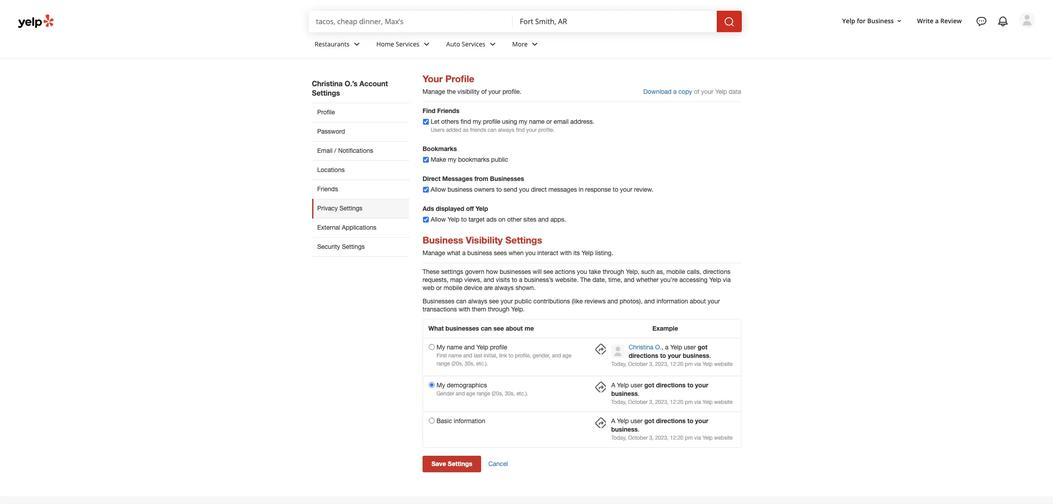 Task type: vqa. For each thing, say whether or not it's contained in the screenshot.
'this' associated with Design
no



Task type: locate. For each thing, give the bounding box(es) containing it.
or inside the let others find my profile using my name or email address. users added as friends can always find your profile.
[[546, 118, 552, 125]]

1 vertical spatial see
[[489, 298, 499, 305]]

2 vertical spatial today,
[[611, 435, 627, 441]]

(20s, up demographics
[[452, 361, 463, 367]]

3 today, from the top
[[611, 435, 627, 441]]

my for my name and yelp profile
[[437, 344, 445, 351]]

my up friends
[[473, 118, 481, 125]]

None search field
[[309, 11, 744, 32]]

0 vertical spatial information
[[657, 298, 688, 305]]

settings inside business visibility settings manage what a business sees when you interact with its yelp listing.
[[505, 235, 542, 246]]

24 chevron down v2 image right more
[[530, 39, 540, 49]]

settings inside button
[[448, 460, 472, 468]]

reviews
[[585, 298, 606, 305]]

1 vertical spatial range
[[477, 391, 490, 397]]

1 vertical spatial friends
[[317, 186, 338, 193]]

a right the write at the top right of page
[[935, 16, 939, 25]]

1 horizontal spatial etc.).
[[517, 391, 528, 397]]

3 2023, from the top
[[655, 435, 669, 441]]

2 horizontal spatial 24 chevron down v2 image
[[530, 39, 540, 49]]

christina for christina o.'s account settings
[[312, 79, 343, 88]]

email / notifications
[[317, 147, 373, 154]]

3 october from the top
[[628, 435, 648, 441]]

web
[[423, 284, 435, 292]]

0 vertical spatial october
[[628, 361, 648, 368]]

profile up "the"
[[445, 73, 475, 85]]

2 today, from the top
[[611, 399, 627, 406]]

these settings govern how businesses will see actions you take through yelp, such as, mobile calls, directions requests, map views, and visits to a business's website. the date, time, and whether you're accessing yelp via web or mobile device are always shown.
[[423, 268, 731, 292]]

and right 'sites'
[[538, 216, 549, 223]]

settings right save
[[448, 460, 472, 468]]

2 today, october 3, 2023, 12:20 pm via yelp website from the top
[[611, 399, 733, 406]]

email
[[554, 118, 569, 125]]

1 vertical spatial about
[[506, 325, 523, 332]]

0 horizontal spatial about
[[506, 325, 523, 332]]

3 12:20 from the top
[[670, 435, 684, 441]]

applications
[[342, 224, 376, 231]]

profile
[[445, 73, 475, 85], [317, 109, 335, 116]]

(20s, inside my demographics gender and age range (20s, 30s, etc.).
[[492, 391, 503, 397]]

profile inside my name and yelp profile first name and last initial, link to profile, gender, and age range (20s, 30s, etc.).
[[490, 344, 507, 351]]

demographics
[[447, 382, 487, 389]]

business categories element
[[308, 32, 1035, 58]]

1 vertical spatial business
[[423, 235, 463, 246]]

name inside the let others find my profile using my name or email address. users added as friends can always find your profile.
[[529, 118, 545, 125]]

address.
[[570, 118, 595, 125]]

whether
[[636, 276, 659, 283]]

24 chevron down v2 image for auto services
[[487, 39, 498, 49]]

messages
[[442, 175, 473, 182]]

2 vertical spatial 12:20
[[670, 435, 684, 441]]

a yelp user for my demographics
[[611, 382, 645, 389]]

1 vertical spatial (20s,
[[492, 391, 503, 397]]

profile up link
[[490, 344, 507, 351]]

manage down your
[[423, 88, 445, 95]]

last
[[474, 353, 482, 359]]

0 vertical spatial age
[[563, 353, 572, 359]]

see inside the these settings govern how businesses will see actions you take through yelp, such as, mobile calls, directions requests, map views, and visits to a business's website. the date, time, and whether you're accessing yelp via web or mobile device are always shown.
[[544, 268, 553, 275]]

information right basic
[[454, 418, 485, 425]]

got for basic information
[[645, 417, 654, 425]]

0 horizontal spatial none field
[[316, 17, 506, 26]]

None radio
[[429, 382, 435, 388]]

search image
[[724, 16, 735, 27]]

2 vertical spatial pm
[[685, 435, 693, 441]]

1 horizontal spatial christina
[[629, 344, 654, 351]]

1 none field from the left
[[316, 17, 506, 26]]

2 a from the top
[[611, 418, 615, 425]]

0 vertical spatial profile
[[483, 118, 500, 125]]

see inside businesses can always see your public contributions (like reviews and photos), and information about your transactions with them through yelp.
[[489, 298, 499, 305]]

you right when on the left of page
[[526, 250, 536, 257]]

mobile down 'map'
[[444, 284, 462, 292]]

always inside the let others find my profile using my name or email address. users added as friends can always find your profile.
[[498, 127, 515, 133]]

today,
[[611, 361, 627, 368], [611, 399, 627, 406], [611, 435, 627, 441]]

auto services
[[446, 40, 486, 48]]

1 vertical spatial christina
[[629, 344, 654, 351]]

2023,
[[655, 361, 669, 368], [655, 399, 669, 406], [655, 435, 669, 441]]

profile up "password"
[[317, 109, 335, 116]]

1 vertical spatial pm
[[685, 399, 693, 406]]

2 vertical spatial name
[[449, 353, 462, 359]]

24 chevron down v2 image inside more link
[[530, 39, 540, 49]]

how
[[486, 268, 498, 275]]

profile for yelp
[[490, 344, 507, 351]]

0 vertical spatial always
[[498, 127, 515, 133]]

will
[[533, 268, 542, 275]]

profile. down email on the right
[[538, 127, 555, 133]]

about inside businesses can always see your public contributions (like reviews and photos), and information about your transactions with them through yelp.
[[690, 298, 706, 305]]

website for basic information
[[714, 435, 733, 441]]

o.
[[655, 344, 662, 351]]

. for basic information
[[638, 426, 640, 433]]

1 vertical spatial profile
[[317, 109, 335, 116]]

None checkbox
[[423, 187, 429, 193], [423, 217, 429, 223], [423, 187, 429, 193], [423, 217, 429, 223]]

in
[[579, 186, 584, 193]]

friends up privacy in the top of the page
[[317, 186, 338, 193]]

via inside the these settings govern how businesses will see actions you take through yelp, such as, mobile calls, directions requests, map views, and visits to a business's website. the date, time, and whether you're accessing yelp via web or mobile device are always shown.
[[723, 276, 731, 283]]

home services
[[376, 40, 420, 48]]

1 pm from the top
[[685, 361, 693, 368]]

and right photos),
[[644, 298, 655, 305]]

0 horizontal spatial businesses
[[423, 298, 455, 305]]

account
[[360, 79, 388, 88]]

1 horizontal spatial 24 chevron down v2 image
[[487, 39, 498, 49]]

a for basic information
[[611, 418, 615, 425]]

settings
[[441, 268, 463, 275]]

settings up when on the left of page
[[505, 235, 542, 246]]

1 horizontal spatial businesses
[[490, 175, 524, 182]]

2 24 chevron down v2 image from the left
[[487, 39, 498, 49]]

christina o. image
[[1019, 12, 1035, 28]]

1 horizontal spatial (20s,
[[492, 391, 503, 397]]

october for basic information
[[628, 435, 648, 441]]

2023, for basic information
[[655, 435, 669, 441]]

save settings button
[[423, 456, 481, 473]]

0 vertical spatial find
[[461, 118, 471, 125]]

2 pm from the top
[[685, 399, 693, 406]]

0 horizontal spatial information
[[454, 418, 485, 425]]

12:20 for my demographics
[[670, 399, 684, 406]]

or left email on the right
[[546, 118, 552, 125]]

through inside the these settings govern how businesses will see actions you take through yelp, such as, mobile calls, directions requests, map views, and visits to a business's website. the date, time, and whether you're accessing yelp via web or mobile device are always shown.
[[603, 268, 624, 275]]

12:20 for basic information
[[670, 435, 684, 441]]

mobile up you're
[[667, 268, 685, 275]]

3 today, october 3, 2023, 12:20 pm via yelp website from the top
[[611, 435, 733, 441]]

and right "gender," at the bottom right
[[552, 353, 561, 359]]

businesses inside the these settings govern how businesses will see actions you take through yelp, such as, mobile calls, directions requests, map views, and visits to a business's website. the date, time, and whether you're accessing yelp via web or mobile device are always shown.
[[500, 268, 531, 275]]

public right bookmarks
[[491, 156, 508, 163]]

0 vertical spatial .
[[710, 352, 711, 359]]

businesses
[[490, 175, 524, 182], [423, 298, 455, 305]]

1 vertical spatial profile.
[[538, 127, 555, 133]]

notifications
[[338, 147, 373, 154]]

services right auto
[[462, 40, 486, 48]]

2 vertical spatial always
[[468, 298, 487, 305]]

3 24 chevron down v2 image from the left
[[530, 39, 540, 49]]

30s, down last
[[465, 361, 475, 367]]

2 vertical spatial today, october 3, 2023, 12:20 pm via yelp website
[[611, 435, 733, 441]]

govern
[[465, 268, 485, 275]]

age down demographics
[[466, 391, 475, 397]]

1 vertical spatial a
[[611, 418, 615, 425]]

yelp inside my name and yelp profile first name and last initial, link to profile, gender, and age range (20s, 30s, etc.).
[[477, 344, 488, 351]]

2 services from the left
[[462, 40, 486, 48]]

my right the using
[[519, 118, 527, 125]]

can down them
[[481, 325, 492, 332]]

age inside my name and yelp profile first name and last initial, link to profile, gender, and age range (20s, 30s, etc.).
[[563, 353, 572, 359]]

2 vertical spatial can
[[481, 325, 492, 332]]

1 horizontal spatial or
[[546, 118, 552, 125]]

1 of from the left
[[481, 88, 487, 95]]

1 24 chevron down v2 image from the left
[[351, 39, 362, 49]]

always down visits
[[495, 284, 514, 292]]

1 horizontal spatial friends
[[437, 107, 460, 114]]

direct
[[423, 175, 441, 182]]

send
[[504, 186, 517, 193]]

find friends
[[423, 107, 460, 114]]

christina
[[312, 79, 343, 88], [629, 344, 654, 351]]

1 2023, from the top
[[655, 361, 669, 368]]

such
[[641, 268, 655, 275]]

through left yelp.
[[488, 306, 510, 313]]

a right what
[[462, 250, 466, 257]]

see
[[544, 268, 553, 275], [489, 298, 499, 305], [494, 325, 504, 332]]

0 vertical spatial today, october 3, 2023, 12:20 pm via yelp website
[[611, 361, 733, 368]]

0 vertical spatial can
[[488, 127, 497, 133]]

range down the first
[[437, 361, 450, 367]]

1 vertical spatial website
[[714, 399, 733, 406]]

businesses up send
[[490, 175, 524, 182]]

1 horizontal spatial about
[[690, 298, 706, 305]]

and right the reviews
[[608, 298, 618, 305]]

2 vertical spatial october
[[628, 435, 648, 441]]

2 vertical spatial got
[[645, 417, 654, 425]]

christina left o.'s
[[312, 79, 343, 88]]

.
[[710, 352, 711, 359], [638, 390, 640, 397], [638, 426, 640, 433]]

you up the
[[577, 268, 587, 275]]

3 pm from the top
[[685, 435, 693, 441]]

business left 16 chevron down v2 icon
[[868, 16, 894, 25]]

0 vertical spatial etc.).
[[476, 361, 488, 367]]

yelp
[[842, 16, 855, 25], [715, 88, 727, 95], [476, 205, 488, 212], [448, 216, 460, 223], [582, 250, 594, 257], [710, 276, 721, 283], [477, 344, 488, 351], [670, 344, 682, 351], [703, 361, 713, 368], [617, 382, 629, 389], [703, 399, 713, 406], [617, 418, 629, 425], [703, 435, 713, 441]]

1 vertical spatial 30s,
[[505, 391, 515, 397]]

1 vertical spatial allow
[[431, 216, 446, 223]]

2 got directions to your business from the top
[[611, 417, 709, 433]]

1 vertical spatial public
[[515, 298, 532, 305]]

2 3, from the top
[[649, 399, 654, 406]]

0 vertical spatial range
[[437, 361, 450, 367]]

a right , at the right
[[665, 344, 669, 351]]

directions inside the got directions to your business .
[[629, 352, 659, 359]]

2 a yelp user from the top
[[611, 418, 645, 425]]

and left last
[[463, 353, 472, 359]]

2 of from the left
[[694, 88, 700, 95]]

1 vertical spatial october
[[628, 399, 648, 406]]

1 vertical spatial businesses
[[423, 298, 455, 305]]

a
[[611, 382, 615, 389], [611, 418, 615, 425]]

business inside the got directions to your business .
[[683, 352, 710, 359]]

1 horizontal spatial range
[[477, 391, 490, 397]]

pm for basic information
[[685, 435, 693, 441]]

cancel
[[489, 461, 508, 468]]

0 vertical spatial christina
[[312, 79, 343, 88]]

with left its
[[560, 250, 572, 257]]

1 a yelp user from the top
[[611, 382, 645, 389]]

services for home services
[[396, 40, 420, 48]]

0 vertical spatial see
[[544, 268, 553, 275]]

1 12:20 from the top
[[670, 361, 684, 368]]

businesses inside businesses can always see your public contributions (like reviews and photos), and information about your transactions with them through yelp.
[[423, 298, 455, 305]]

0 horizontal spatial businesses
[[446, 325, 479, 332]]

1 my from the top
[[437, 344, 445, 351]]

settings for save settings
[[448, 460, 472, 468]]

0 vertical spatial got directions to your business
[[611, 381, 709, 397]]

with inside businesses can always see your public contributions (like reviews and photos), and information about your transactions with them through yelp.
[[459, 306, 470, 313]]

services left 24 chevron down v2 icon
[[396, 40, 420, 48]]

0 horizontal spatial with
[[459, 306, 470, 313]]

1 horizontal spatial profile.
[[538, 127, 555, 133]]

None checkbox
[[423, 119, 429, 125], [423, 157, 429, 163], [423, 119, 429, 125], [423, 157, 429, 163]]

a up shown.
[[519, 276, 523, 283]]

can
[[488, 127, 497, 133], [456, 298, 467, 305], [481, 325, 492, 332]]

3, for my demographics
[[649, 399, 654, 406]]

others
[[441, 118, 459, 125]]

photos),
[[620, 298, 643, 305]]

my inside my name and yelp profile first name and last initial, link to profile, gender, and age range (20s, 30s, etc.).
[[437, 344, 445, 351]]

1 vertical spatial user
[[631, 382, 643, 389]]

password link
[[312, 122, 409, 141]]

christina o. image
[[611, 345, 625, 358]]

find up as
[[461, 118, 471, 125]]

allow down direct
[[431, 186, 446, 193]]

1 vertical spatial can
[[456, 298, 467, 305]]

settings
[[312, 89, 340, 97], [340, 205, 363, 212], [505, 235, 542, 246], [342, 243, 365, 250], [448, 460, 472, 468]]

1 today, october 3, 2023, 12:20 pm via yelp website from the top
[[611, 361, 733, 368]]

information down you're
[[657, 298, 688, 305]]

2 2023, from the top
[[655, 399, 669, 406]]

2 12:20 from the top
[[670, 399, 684, 406]]

you're
[[661, 276, 678, 283]]

data
[[729, 88, 741, 95]]

manage inside business visibility settings manage what a business sees when you interact with its yelp listing.
[[423, 250, 445, 257]]

2 my from the top
[[437, 382, 445, 389]]

0 vertical spatial my
[[437, 344, 445, 351]]

name left email on the right
[[529, 118, 545, 125]]

range inside my name and yelp profile first name and last initial, link to profile, gender, and age range (20s, 30s, etc.).
[[437, 361, 450, 367]]

2023, for my demographics
[[655, 399, 669, 406]]

24 chevron down v2 image inside auto services link
[[487, 39, 498, 49]]

0 vertical spatial about
[[690, 298, 706, 305]]

0 vertical spatial through
[[603, 268, 624, 275]]

settings up the external applications
[[340, 205, 363, 212]]

2 vertical spatial website
[[714, 435, 733, 441]]

Find text field
[[316, 17, 506, 26]]

3, for basic information
[[649, 435, 654, 441]]

0 vertical spatial 12:20
[[670, 361, 684, 368]]

1 vertical spatial mobile
[[444, 284, 462, 292]]

3 website from the top
[[714, 435, 733, 441]]

1 horizontal spatial information
[[657, 298, 688, 305]]

16 chevron down v2 image
[[896, 17, 903, 24]]

None field
[[316, 17, 506, 26], [520, 17, 710, 26]]

settings up "password"
[[312, 89, 340, 97]]

a yelp user
[[611, 382, 645, 389], [611, 418, 645, 425]]

businesses can always see your public contributions (like reviews and photos), and information about your transactions with them through yelp.
[[423, 298, 720, 313]]

name up the first
[[447, 344, 463, 351]]

my
[[473, 118, 481, 125], [519, 118, 527, 125], [448, 156, 456, 163]]

1 horizontal spatial services
[[462, 40, 486, 48]]

christina inside christina o.'s account settings
[[312, 79, 343, 88]]

. inside the got directions to your business .
[[710, 352, 711, 359]]

0 vertical spatial with
[[560, 250, 572, 257]]

profile up friends
[[483, 118, 500, 125]]

businesses down them
[[446, 325, 479, 332]]

manage up these
[[423, 250, 445, 257]]

website for my demographics
[[714, 399, 733, 406]]

my for my demographics
[[437, 382, 445, 389]]

see down are
[[489, 298, 499, 305]]

using
[[502, 118, 517, 125]]

locations
[[317, 166, 345, 174]]

or down requests,
[[436, 284, 442, 292]]

0 vertical spatial friends
[[437, 107, 460, 114]]

2 october from the top
[[628, 399, 648, 406]]

and down the yelp,
[[624, 276, 635, 283]]

business up what
[[423, 235, 463, 246]]

24 chevron down v2 image
[[351, 39, 362, 49], [487, 39, 498, 49], [530, 39, 540, 49]]

of right copy
[[694, 88, 700, 95]]

/
[[334, 147, 336, 154]]

0 vertical spatial manage
[[423, 88, 445, 95]]

you right send
[[519, 186, 529, 193]]

1 allow from the top
[[431, 186, 446, 193]]

0 horizontal spatial business
[[423, 235, 463, 246]]

1 vertical spatial with
[[459, 306, 470, 313]]

about
[[690, 298, 706, 305], [506, 325, 523, 332]]

1 vertical spatial today,
[[611, 399, 627, 406]]

1 vertical spatial today, october 3, 2023, 12:20 pm via yelp website
[[611, 399, 733, 406]]

2 manage from the top
[[423, 250, 445, 257]]

review.
[[634, 186, 654, 193]]

1 vertical spatial a yelp user
[[611, 418, 645, 425]]

1 vertical spatial or
[[436, 284, 442, 292]]

name
[[529, 118, 545, 125], [447, 344, 463, 351], [449, 353, 462, 359]]

business inside business visibility settings manage what a business sees when you interact with its yelp listing.
[[423, 235, 463, 246]]

with left them
[[459, 306, 470, 313]]

response
[[585, 186, 611, 193]]

through up "time,"
[[603, 268, 624, 275]]

1 got directions to your business from the top
[[611, 381, 709, 397]]

0 horizontal spatial friends
[[317, 186, 338, 193]]

1 horizontal spatial public
[[515, 298, 532, 305]]

0 vertical spatial 30s,
[[465, 361, 475, 367]]

30s, down link
[[505, 391, 515, 397]]

0 vertical spatial allow
[[431, 186, 446, 193]]

ads
[[487, 216, 497, 223]]

24 chevron down v2 image for more
[[530, 39, 540, 49]]

through
[[603, 268, 624, 275], [488, 306, 510, 313]]

1 vertical spatial 3,
[[649, 399, 654, 406]]

date,
[[593, 276, 607, 283]]

always up them
[[468, 298, 487, 305]]

profile inside the let others find my profile using my name or email address. users added as friends can always find your profile.
[[483, 118, 500, 125]]

public up yelp.
[[515, 298, 532, 305]]

public inside businesses can always see your public contributions (like reviews and photos), and information about your transactions with them through yelp.
[[515, 298, 532, 305]]

range down demographics
[[477, 391, 490, 397]]

(20s, down link
[[492, 391, 503, 397]]

0 horizontal spatial etc.).
[[476, 361, 488, 367]]

0 horizontal spatial services
[[396, 40, 420, 48]]

etc.). down profile,
[[517, 391, 528, 397]]

off
[[466, 205, 474, 212]]

with inside business visibility settings manage what a business sees when you interact with its yelp listing.
[[560, 250, 572, 257]]

got directions to your business for my demographics
[[611, 381, 709, 397]]

0 vertical spatial or
[[546, 118, 552, 125]]

2 website from the top
[[714, 399, 733, 406]]

see up my name and yelp profile first name and last initial, link to profile, gender, and age range (20s, 30s, etc.). on the bottom of page
[[494, 325, 504, 332]]

businesses
[[500, 268, 531, 275], [446, 325, 479, 332]]

24 chevron down v2 image right the auto services
[[487, 39, 498, 49]]

1 horizontal spatial age
[[563, 353, 572, 359]]

allow down ads at the top left of the page
[[431, 216, 446, 223]]

write a review
[[917, 16, 962, 25]]

my right make
[[448, 156, 456, 163]]

notifications image
[[998, 16, 1009, 27]]

(20s, inside my name and yelp profile first name and last initial, link to profile, gender, and age range (20s, 30s, etc.).
[[452, 361, 463, 367]]

its
[[574, 250, 580, 257]]

contributions
[[534, 298, 570, 305]]

etc.). down last
[[476, 361, 488, 367]]

christina left o. at the bottom of page
[[629, 344, 654, 351]]

a
[[935, 16, 939, 25], [674, 88, 677, 95], [462, 250, 466, 257], [519, 276, 523, 283], [665, 344, 669, 351]]

a inside the these settings govern how businesses will see actions you take through yelp, such as, mobile calls, directions requests, map views, and visits to a business's website. the date, time, and whether you're accessing yelp via web or mobile device are always shown.
[[519, 276, 523, 283]]

about down accessing
[[690, 298, 706, 305]]

businesses up the transactions
[[423, 298, 455, 305]]

24 chevron down v2 image right restaurants
[[351, 39, 362, 49]]

2 allow from the top
[[431, 216, 446, 223]]

businesses up visits
[[500, 268, 531, 275]]

None radio
[[429, 344, 435, 350], [429, 418, 435, 424], [429, 344, 435, 350], [429, 418, 435, 424]]

1 horizontal spatial businesses
[[500, 268, 531, 275]]

see right 'will'
[[544, 268, 553, 275]]

1 services from the left
[[396, 40, 420, 48]]

3 3, from the top
[[649, 435, 654, 441]]

ads
[[423, 205, 434, 212]]

settings down applications
[[342, 243, 365, 250]]

messages image
[[976, 16, 987, 27]]

find down the using
[[516, 127, 525, 133]]

0 horizontal spatial 30s,
[[465, 361, 475, 367]]

transactions
[[423, 306, 457, 313]]

through inside businesses can always see your public contributions (like reviews and photos), and information about your transactions with them through yelp.
[[488, 306, 510, 313]]

age right "gender," at the bottom right
[[563, 353, 572, 359]]

business inside yelp for business button
[[868, 16, 894, 25]]

your profile
[[423, 73, 475, 85]]

1 a from the top
[[611, 382, 615, 389]]

1 vertical spatial my
[[437, 382, 445, 389]]

about left me
[[506, 325, 523, 332]]

review
[[941, 16, 962, 25]]

more
[[512, 40, 528, 48]]

a inside business visibility settings manage what a business sees when you interact with its yelp listing.
[[462, 250, 466, 257]]

and down demographics
[[456, 391, 465, 397]]

can right friends
[[488, 127, 497, 133]]

business's
[[524, 276, 554, 283]]

3,
[[649, 361, 654, 368], [649, 399, 654, 406], [649, 435, 654, 441]]

profile. up the using
[[503, 88, 522, 95]]

of for copy
[[694, 88, 700, 95]]

my up gender
[[437, 382, 445, 389]]

of right the visibility
[[481, 88, 487, 95]]

can down device
[[456, 298, 467, 305]]

always down the using
[[498, 127, 515, 133]]

and up are
[[484, 276, 494, 283]]

my inside my demographics gender and age range (20s, 30s, etc.).
[[437, 382, 445, 389]]

my demographics gender and age range (20s, 30s, etc.).
[[437, 382, 528, 397]]

24 chevron down v2 image inside restaurants 'link'
[[351, 39, 362, 49]]

1 vertical spatial age
[[466, 391, 475, 397]]

1 3, from the top
[[649, 361, 654, 368]]

and up last
[[464, 344, 475, 351]]

my
[[437, 344, 445, 351], [437, 382, 445, 389]]

name right the first
[[449, 353, 462, 359]]

2 vertical spatial user
[[631, 418, 643, 425]]

friends up others
[[437, 107, 460, 114]]

my up the first
[[437, 344, 445, 351]]

2 none field from the left
[[520, 17, 710, 26]]



Task type: describe. For each thing, give the bounding box(es) containing it.
30s, inside my demographics gender and age range (20s, 30s, etc.).
[[505, 391, 515, 397]]

direct
[[531, 186, 547, 193]]

etc.). inside my demographics gender and age range (20s, 30s, etc.).
[[517, 391, 528, 397]]

to inside my name and yelp profile first name and last initial, link to profile, gender, and age range (20s, 30s, etc.).
[[509, 353, 514, 359]]

0 horizontal spatial find
[[461, 118, 471, 125]]

cancel link
[[489, 461, 508, 469]]

a for my demographics
[[611, 382, 615, 389]]

basic information
[[437, 418, 485, 425]]

october for my demographics
[[628, 399, 648, 406]]

. for my demographics
[[638, 390, 640, 397]]

other
[[507, 216, 522, 223]]

restaurants link
[[308, 32, 369, 58]]

see for public
[[489, 298, 499, 305]]

your inside the got directions to your business .
[[668, 352, 681, 359]]

always inside businesses can always see your public contributions (like reviews and photos), and information about your transactions with them through yelp.
[[468, 298, 487, 305]]

external applications link
[[312, 218, 409, 237]]

bookmarks
[[423, 145, 457, 152]]

yelp for business
[[842, 16, 894, 25]]

as,
[[657, 268, 665, 275]]

direct messages from businesses
[[423, 175, 524, 182]]

restaurants
[[315, 40, 350, 48]]

etc.). inside my name and yelp profile first name and last initial, link to profile, gender, and age range (20s, 30s, etc.).
[[476, 361, 488, 367]]

take
[[589, 268, 601, 275]]

age inside my demographics gender and age range (20s, 30s, etc.).
[[466, 391, 475, 397]]

are
[[484, 284, 493, 292]]

your
[[423, 73, 443, 85]]

1 horizontal spatial find
[[516, 127, 525, 133]]

of for visibility
[[481, 88, 487, 95]]

them
[[472, 306, 486, 313]]

time,
[[608, 276, 622, 283]]

1 today, from the top
[[611, 361, 627, 368]]

(like
[[572, 298, 583, 305]]

requests,
[[423, 276, 449, 283]]

map
[[450, 276, 463, 283]]

yelp inside button
[[842, 16, 855, 25]]

when
[[509, 250, 524, 257]]

yelp inside the these settings govern how businesses will see actions you take through yelp, such as, mobile calls, directions requests, map views, and visits to a business's website. the date, time, and whether you're accessing yelp via web or mobile device are always shown.
[[710, 276, 721, 283]]

2 horizontal spatial my
[[519, 118, 527, 125]]

services for auto services
[[462, 40, 486, 48]]

added
[[446, 127, 462, 133]]

christina for christina o. ,  a yelp user
[[629, 344, 654, 351]]

visibility
[[458, 88, 480, 95]]

business inside business visibility settings manage what a business sees when you interact with its yelp listing.
[[467, 250, 492, 257]]

gender,
[[533, 353, 551, 359]]

0 vertical spatial public
[[491, 156, 508, 163]]

allow for allow yelp to target ads on other sites and apps.
[[431, 216, 446, 223]]

calls,
[[687, 268, 702, 275]]

me
[[525, 325, 534, 332]]

none field near
[[520, 17, 710, 26]]

target
[[469, 216, 485, 223]]

your inside the let others find my profile using my name or email address. users added as friends can always find your profile.
[[526, 127, 537, 133]]

users
[[431, 127, 445, 133]]

pm for my demographics
[[685, 399, 693, 406]]

download a copy link
[[643, 88, 692, 95]]

or inside the these settings govern how businesses will see actions you take through yelp, such as, mobile calls, directions requests, map views, and visits to a business's website. the date, time, and whether you're accessing yelp via web or mobile device are always shown.
[[436, 284, 442, 292]]

allow for allow business owners to send you direct messages in response to your review.
[[431, 186, 446, 193]]

profile,
[[515, 353, 531, 359]]

today, for my demographics
[[611, 399, 627, 406]]

to inside the these settings govern how businesses will see actions you take through yelp, such as, mobile calls, directions requests, map views, and visits to a business's website. the date, time, and whether you're accessing yelp via web or mobile device are always shown.
[[512, 276, 517, 283]]

information inside businesses can always see your public contributions (like reviews and photos), and information about your transactions with them through yelp.
[[657, 298, 688, 305]]

30s, inside my name and yelp profile first name and last initial, link to profile, gender, and age range (20s, 30s, etc.).
[[465, 361, 475, 367]]

Near text field
[[520, 17, 710, 26]]

home services link
[[369, 32, 439, 58]]

24 chevron down v2 image for restaurants
[[351, 39, 362, 49]]

settings for security settings
[[342, 243, 365, 250]]

user for basic information
[[631, 418, 643, 425]]

home
[[376, 40, 394, 48]]

1 october from the top
[[628, 361, 648, 368]]

today, october 3, 2023, 12:20 pm via yelp website for my demographics
[[611, 399, 733, 406]]

yelp,
[[626, 268, 640, 275]]

find
[[423, 107, 436, 114]]

0 vertical spatial profile
[[445, 73, 475, 85]]

make my bookmarks public
[[431, 156, 508, 163]]

you inside the these settings govern how businesses will see actions you take through yelp, such as, mobile calls, directions requests, map views, and visits to a business's website. the date, time, and whether you're accessing yelp via web or mobile device are always shown.
[[577, 268, 587, 275]]

0 vertical spatial you
[[519, 186, 529, 193]]

to inside the got directions to your business .
[[660, 352, 666, 359]]

profile. inside the let others find my profile using my name or email address. users added as friends can always find your profile.
[[538, 127, 555, 133]]

directions inside the these settings govern how businesses will see actions you take through yelp, such as, mobile calls, directions requests, map views, and visits to a business's website. the date, time, and whether you're accessing yelp via web or mobile device are always shown.
[[703, 268, 731, 275]]

a yelp user for basic information
[[611, 418, 645, 425]]

example
[[653, 325, 678, 332]]

privacy settings
[[317, 205, 363, 212]]

got inside the got directions to your business .
[[698, 343, 708, 351]]

listing.
[[595, 250, 613, 257]]

0 horizontal spatial profile
[[317, 109, 335, 116]]

0 horizontal spatial my
[[448, 156, 456, 163]]

you inside business visibility settings manage what a business sees when you interact with its yelp listing.
[[526, 250, 536, 257]]

what businesses can see about me
[[428, 325, 534, 332]]

accessing
[[680, 276, 708, 283]]

0 vertical spatial user
[[684, 344, 696, 351]]

displayed
[[436, 205, 464, 212]]

always inside the these settings govern how businesses will see actions you take through yelp, such as, mobile calls, directions requests, map views, and visits to a business's website. the date, time, and whether you're accessing yelp via web or mobile device are always shown.
[[495, 284, 514, 292]]

device
[[464, 284, 483, 292]]

more link
[[505, 32, 548, 58]]

first
[[437, 353, 447, 359]]

yelp inside business visibility settings manage what a business sees when you interact with its yelp listing.
[[582, 250, 594, 257]]

password
[[317, 128, 345, 135]]

the
[[447, 88, 456, 95]]

bookmarks
[[458, 156, 490, 163]]

24 chevron down v2 image
[[421, 39, 432, 49]]

can inside the let others find my profile using my name or email address. users added as friends can always find your profile.
[[488, 127, 497, 133]]

for
[[857, 16, 866, 25]]

make
[[431, 156, 446, 163]]

none field find
[[316, 17, 506, 26]]

got directions to your business for basic information
[[611, 417, 709, 433]]

apps.
[[551, 216, 566, 223]]

yelp for business button
[[839, 13, 907, 29]]

got for my demographics
[[645, 381, 654, 389]]

initial,
[[484, 353, 498, 359]]

0 horizontal spatial profile.
[[503, 88, 522, 95]]

security
[[317, 243, 340, 250]]

1 website from the top
[[714, 361, 733, 368]]

let
[[431, 118, 440, 125]]

profile link
[[312, 103, 409, 122]]

,
[[662, 344, 664, 351]]

website.
[[555, 276, 579, 283]]

locations link
[[312, 161, 409, 180]]

sees
[[494, 250, 507, 257]]

a left copy
[[674, 88, 677, 95]]

write a review link
[[914, 13, 966, 29]]

settings inside christina o.'s account settings
[[312, 89, 340, 97]]

1 vertical spatial businesses
[[446, 325, 479, 332]]

0 vertical spatial mobile
[[667, 268, 685, 275]]

1 vertical spatial name
[[447, 344, 463, 351]]

save settings
[[432, 460, 472, 468]]

yelp.
[[511, 306, 525, 313]]

1 horizontal spatial my
[[473, 118, 481, 125]]

see for me
[[494, 325, 504, 332]]

settings for privacy settings
[[340, 205, 363, 212]]

messages
[[549, 186, 577, 193]]

1 manage from the top
[[423, 88, 445, 95]]

christina o. ,  a yelp user
[[629, 344, 698, 351]]

email / notifications link
[[312, 141, 409, 161]]

range inside my demographics gender and age range (20s, 30s, etc.).
[[477, 391, 490, 397]]

privacy
[[317, 205, 338, 212]]

user actions element
[[835, 11, 1048, 66]]

email
[[317, 147, 333, 154]]

and inside my demographics gender and age range (20s, 30s, etc.).
[[456, 391, 465, 397]]

privacy settings link
[[312, 199, 409, 218]]

user for my demographics
[[631, 382, 643, 389]]

what
[[447, 250, 461, 257]]

0 vertical spatial businesses
[[490, 175, 524, 182]]

got directions to your business .
[[629, 343, 711, 359]]

business visibility settings manage what a business sees when you interact with its yelp listing.
[[423, 235, 613, 257]]

today, for basic information
[[611, 435, 627, 441]]

external
[[317, 224, 340, 231]]

security settings link
[[312, 237, 409, 257]]

profile for my
[[483, 118, 500, 125]]

today, october 3, 2023, 12:20 pm via yelp website for basic information
[[611, 435, 733, 441]]

visibility
[[466, 235, 503, 246]]

external applications
[[317, 224, 376, 231]]

can inside businesses can always see your public contributions (like reviews and photos), and information about your transactions with them through yelp.
[[456, 298, 467, 305]]



